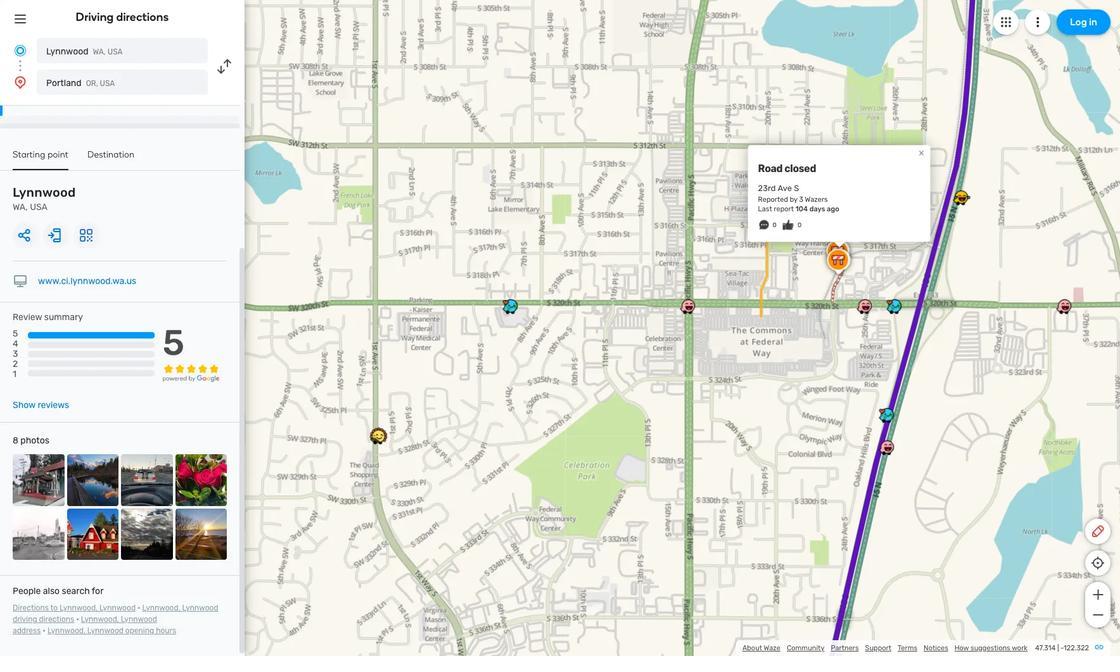 Task type: describe. For each thing, give the bounding box(es) containing it.
directions
[[13, 604, 49, 613]]

destination
[[87, 150, 134, 160]]

2 × link from the top
[[916, 243, 927, 255]]

pencil image
[[1090, 525, 1106, 540]]

s
[[794, 184, 799, 193]]

directions to lynnwood, lynnwood link
[[13, 604, 136, 613]]

show reviews
[[13, 400, 69, 411]]

lynnwood, for lynnwood, lynnwood address
[[81, 616, 119, 625]]

report
[[774, 205, 794, 214]]

to
[[50, 604, 58, 613]]

location image
[[13, 75, 28, 90]]

www.ci.lynnwood.wa.us link
[[38, 276, 136, 287]]

hours
[[156, 627, 176, 636]]

ago
[[827, 205, 839, 214]]

road closed
[[758, 163, 816, 175]]

about waze link
[[742, 645, 780, 653]]

for
[[92, 587, 104, 597]]

× for 2nd × link from the bottom of the page
[[919, 147, 924, 159]]

0 vertical spatial usa
[[108, 48, 123, 56]]

190.1
[[35, 96, 54, 105]]

driving
[[76, 10, 114, 24]]

last
[[758, 205, 772, 214]]

reviews
[[38, 400, 69, 411]]

review
[[13, 312, 42, 323]]

about
[[742, 645, 762, 653]]

days
[[809, 205, 825, 214]]

support link
[[865, 645, 891, 653]]

× for second × link
[[919, 243, 924, 255]]

starting
[[13, 150, 45, 160]]

lynnwood inside lynnwood, lynnwood driving directions
[[182, 604, 218, 613]]

review summary
[[13, 312, 83, 323]]

directions to lynnwood, lynnwood
[[13, 604, 136, 613]]

5 for 5
[[163, 323, 185, 364]]

terms
[[898, 645, 917, 653]]

or,
[[86, 79, 98, 88]]

destination button
[[87, 150, 134, 169]]

1 × link from the top
[[916, 147, 927, 159]]

zoom out image
[[1090, 608, 1106, 623]]

image 4 of lynnwood, lynnwood image
[[175, 455, 227, 507]]

terms link
[[898, 645, 917, 653]]

lynnwood inside the lynnwood, lynnwood address
[[121, 616, 157, 625]]

how suggestions work link
[[955, 645, 1028, 653]]

8 photos
[[13, 436, 49, 447]]

work
[[1012, 645, 1028, 653]]

47.314 | -122.322
[[1035, 645, 1089, 653]]

lynnwood, lynnwood address
[[13, 616, 157, 636]]

0 vertical spatial directions
[[116, 10, 169, 24]]

lynnwood, down search
[[60, 604, 98, 613]]

people also search for
[[13, 587, 104, 597]]

partners
[[831, 645, 859, 653]]

also
[[43, 587, 60, 597]]

wazers
[[805, 196, 828, 204]]

suggestions
[[971, 645, 1010, 653]]

2 0 from the left
[[798, 222, 802, 230]]

lynnwood, lynnwood opening hours link
[[47, 627, 176, 636]]

image 6 of lynnwood, lynnwood image
[[67, 509, 118, 561]]

miles
[[56, 96, 80, 105]]

www.ci.lynnwood.wa.us
[[38, 276, 136, 287]]

image 5 of lynnwood, lynnwood image
[[13, 509, 64, 561]]

partners link
[[831, 645, 859, 653]]

190.1 miles
[[35, 96, 80, 105]]

notices link
[[924, 645, 948, 653]]

23rd
[[758, 184, 776, 193]]

photos
[[20, 436, 49, 447]]



Task type: vqa. For each thing, say whether or not it's contained in the screenshot.
bottom USA
yes



Task type: locate. For each thing, give the bounding box(es) containing it.
1 horizontal spatial directions
[[116, 10, 169, 24]]

wa, up or,
[[93, 48, 106, 56]]

47.314
[[1035, 645, 1056, 653]]

1 horizontal spatial 3
[[799, 196, 803, 204]]

how
[[955, 645, 969, 653]]

lynnwood, lynnwood address link
[[13, 616, 157, 636]]

usa inside the portland or, usa
[[100, 79, 115, 88]]

lynnwood, up the hours at the left of the page
[[142, 604, 180, 613]]

current location image
[[13, 43, 28, 58]]

show
[[13, 400, 35, 411]]

support
[[865, 645, 891, 653]]

address
[[13, 627, 41, 636]]

0 horizontal spatial wa,
[[13, 202, 28, 213]]

0 horizontal spatial 3
[[13, 349, 18, 360]]

104
[[796, 205, 808, 214]]

1
[[13, 370, 16, 380]]

community
[[787, 645, 825, 653]]

link image
[[1094, 643, 1104, 653]]

directions inside lynnwood, lynnwood driving directions
[[39, 616, 74, 625]]

image 1 of lynnwood, lynnwood image
[[13, 455, 64, 507]]

starting point button
[[13, 150, 68, 170]]

0 horizontal spatial 5
[[13, 329, 18, 340]]

2 × from the top
[[919, 243, 924, 255]]

1 horizontal spatial wa,
[[93, 48, 106, 56]]

search
[[62, 587, 90, 597]]

1 vertical spatial directions
[[39, 616, 74, 625]]

-
[[1061, 645, 1064, 653]]

2
[[13, 359, 18, 370]]

lynnwood, down directions to lynnwood, lynnwood link
[[47, 627, 85, 636]]

road
[[758, 163, 783, 175]]

122.322
[[1064, 645, 1089, 653]]

8
[[13, 436, 18, 447]]

usa down driving directions
[[108, 48, 123, 56]]

0 horizontal spatial 0
[[773, 222, 777, 230]]

0 vertical spatial × link
[[916, 147, 927, 159]]

directions down to
[[39, 616, 74, 625]]

image 2 of lynnwood, lynnwood image
[[67, 455, 118, 507]]

4
[[13, 339, 18, 350]]

3 up 1
[[13, 349, 18, 360]]

driving
[[13, 616, 37, 625]]

0
[[773, 222, 777, 230], [798, 222, 802, 230]]

computer image
[[13, 274, 28, 290]]

3
[[799, 196, 803, 204], [13, 349, 18, 360]]

2 vertical spatial usa
[[30, 202, 47, 213]]

× link
[[916, 147, 927, 159], [916, 243, 927, 255]]

ave
[[778, 184, 792, 193]]

23rd ave s reported by 3 wazers last report 104 days ago
[[758, 184, 839, 214]]

lynnwood
[[46, 46, 88, 57], [13, 185, 76, 200], [99, 604, 136, 613], [182, 604, 218, 613], [121, 616, 157, 625], [87, 627, 123, 636]]

3 right by
[[799, 196, 803, 204]]

lynnwood, for lynnwood, lynnwood driving directions
[[142, 604, 180, 613]]

directions right driving
[[116, 10, 169, 24]]

lynnwood, lynnwood opening hours
[[47, 627, 176, 636]]

0 horizontal spatial directions
[[39, 616, 74, 625]]

lynnwood, inside lynnwood, lynnwood driving directions
[[142, 604, 180, 613]]

1 vertical spatial × link
[[916, 243, 927, 255]]

×
[[919, 147, 924, 159], [919, 243, 924, 255]]

lynnwood, lynnwood driving directions
[[13, 604, 218, 625]]

waze
[[764, 645, 780, 653]]

directions
[[116, 10, 169, 24], [39, 616, 74, 625]]

portland
[[46, 78, 82, 89]]

point
[[48, 150, 68, 160]]

lynnwood, lynnwood driving directions link
[[13, 604, 218, 625]]

1 0 from the left
[[773, 222, 777, 230]]

lynnwood,
[[60, 604, 98, 613], [142, 604, 180, 613], [81, 616, 119, 625], [47, 627, 85, 636]]

summary
[[44, 312, 83, 323]]

|
[[1057, 645, 1059, 653]]

image 7 of lynnwood, lynnwood image
[[121, 509, 173, 561]]

5 for 5 4 3 2 1
[[13, 329, 18, 340]]

1 vertical spatial usa
[[100, 79, 115, 88]]

0 down the 104
[[798, 222, 802, 230]]

lynnwood, inside the lynnwood, lynnwood address
[[81, 616, 119, 625]]

lynnwood wa, usa
[[46, 46, 123, 57], [13, 185, 76, 213]]

usa down starting point button
[[30, 202, 47, 213]]

1 horizontal spatial 5
[[163, 323, 185, 364]]

image 3 of lynnwood, lynnwood image
[[121, 455, 173, 507]]

0 vertical spatial lynnwood wa, usa
[[46, 46, 123, 57]]

portland or, usa
[[46, 78, 115, 89]]

1 horizontal spatial 0
[[798, 222, 802, 230]]

1 × from the top
[[919, 147, 924, 159]]

0 vertical spatial 3
[[799, 196, 803, 204]]

people
[[13, 587, 41, 597]]

wa, down starting point button
[[13, 202, 28, 213]]

1 vertical spatial wa,
[[13, 202, 28, 213]]

usa
[[108, 48, 123, 56], [100, 79, 115, 88], [30, 202, 47, 213]]

3 inside 23rd ave s reported by 3 wazers last report 104 days ago
[[799, 196, 803, 204]]

community link
[[787, 645, 825, 653]]

5
[[163, 323, 185, 364], [13, 329, 18, 340]]

zoom in image
[[1090, 588, 1106, 603]]

lynnwood, for lynnwood, lynnwood opening hours
[[47, 627, 85, 636]]

usa right or,
[[100, 79, 115, 88]]

lynnwood wa, usa down starting point button
[[13, 185, 76, 213]]

reported
[[758, 196, 788, 204]]

starting point
[[13, 150, 68, 160]]

0 down report
[[773, 222, 777, 230]]

by
[[790, 196, 797, 204]]

0 vertical spatial ×
[[919, 147, 924, 159]]

0 vertical spatial wa,
[[93, 48, 106, 56]]

driving directions
[[76, 10, 169, 24]]

closed
[[784, 163, 816, 175]]

notices
[[924, 645, 948, 653]]

wa,
[[93, 48, 106, 56], [13, 202, 28, 213]]

opening
[[125, 627, 154, 636]]

5 inside 5 4 3 2 1
[[13, 329, 18, 340]]

image 8 of lynnwood, lynnwood image
[[175, 509, 227, 561]]

1 vertical spatial ×
[[919, 243, 924, 255]]

1 vertical spatial lynnwood wa, usa
[[13, 185, 76, 213]]

lynnwood, up lynnwood, lynnwood opening hours link at bottom
[[81, 616, 119, 625]]

lynnwood wa, usa up the portland or, usa
[[46, 46, 123, 57]]

about waze community partners support terms notices how suggestions work
[[742, 645, 1028, 653]]

1 vertical spatial 3
[[13, 349, 18, 360]]

3 inside 5 4 3 2 1
[[13, 349, 18, 360]]

5 4 3 2 1
[[13, 329, 18, 380]]



